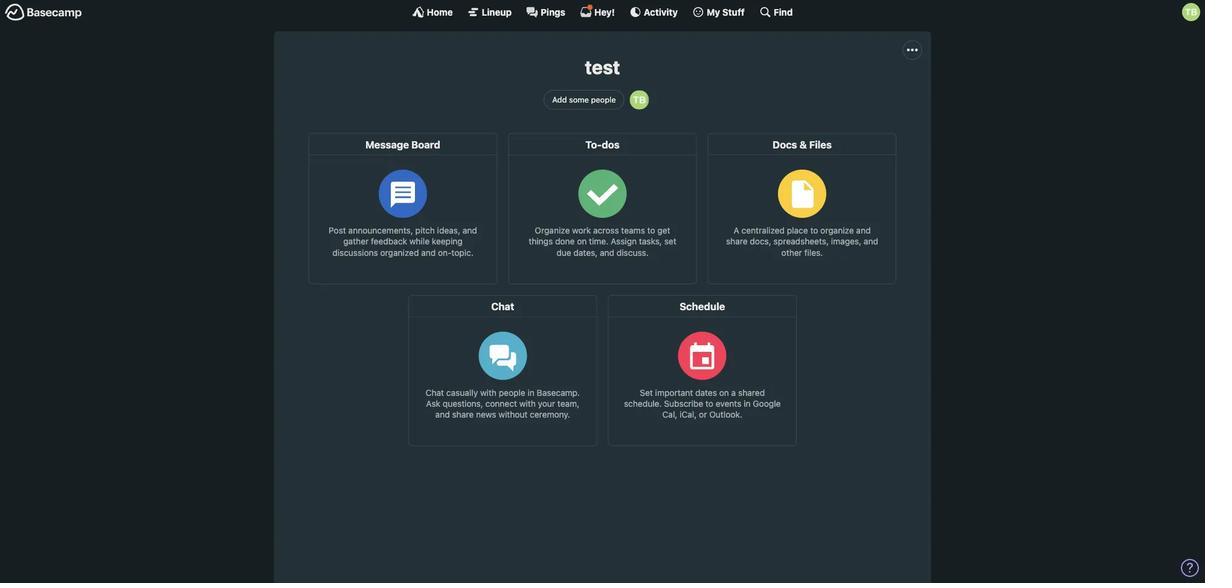 Task type: vqa. For each thing, say whether or not it's contained in the screenshot.
10:08am element
no



Task type: locate. For each thing, give the bounding box(es) containing it.
some
[[569, 95, 589, 104]]

hey! button
[[580, 4, 615, 18]]

tim burton image
[[1183, 3, 1201, 21], [630, 90, 650, 110]]

add some people
[[553, 95, 616, 104]]

find button
[[760, 6, 793, 18]]

people
[[591, 95, 616, 104]]

0 vertical spatial tim burton image
[[1183, 3, 1201, 21]]

find
[[774, 7, 793, 17]]

pings button
[[526, 6, 566, 18]]

0 horizontal spatial tim burton image
[[630, 90, 650, 110]]

my stuff button
[[693, 6, 745, 18]]

test
[[585, 56, 620, 79]]

lineup link
[[468, 6, 512, 18]]

activity
[[644, 7, 678, 17]]

switch accounts image
[[5, 3, 82, 22]]

home
[[427, 7, 453, 17]]

my stuff
[[707, 7, 745, 17]]



Task type: describe. For each thing, give the bounding box(es) containing it.
1 horizontal spatial tim burton image
[[1183, 3, 1201, 21]]

main element
[[0, 0, 1206, 24]]

hey!
[[595, 7, 615, 17]]

lineup
[[482, 7, 512, 17]]

1 vertical spatial tim burton image
[[630, 90, 650, 110]]

add
[[553, 95, 567, 104]]

my
[[707, 7, 720, 17]]

activity link
[[630, 6, 678, 18]]

stuff
[[723, 7, 745, 17]]

pings
[[541, 7, 566, 17]]

add some people link
[[544, 90, 625, 110]]

home link
[[413, 6, 453, 18]]



